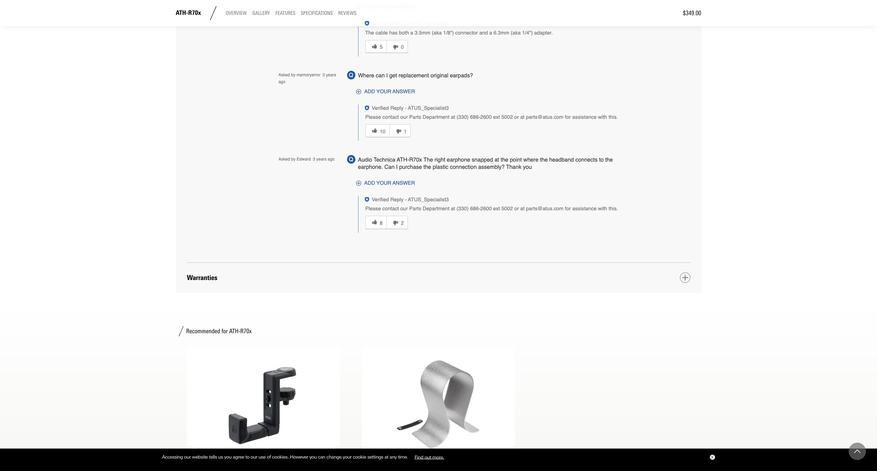 Task type: locate. For each thing, give the bounding box(es) containing it.
0
[[401, 44, 404, 50]]

2 parts from the top
[[410, 206, 422, 212]]

add your answer button down get
[[354, 87, 415, 96]]

1 horizontal spatial a
[[490, 30, 493, 35]]

2 asked from the top
[[279, 157, 290, 162]]

a
[[411, 30, 414, 35], [490, 30, 493, 35]]

asked
[[279, 73, 290, 77], [279, 157, 290, 162]]

0 button
[[387, 40, 408, 53]]

reply up 1 button
[[391, 105, 404, 111]]

0 vertical spatial this.
[[609, 115, 619, 120]]

verified reply image up '8' button
[[365, 197, 370, 202]]

reply up '2' button at the left top
[[391, 197, 404, 203]]

at hph300 image
[[193, 354, 335, 457]]

(aka
[[432, 30, 442, 35], [511, 30, 521, 35]]

1 vertical spatial department
[[423, 206, 450, 212]]

group
[[366, 37, 553, 57], [366, 121, 619, 141], [366, 213, 619, 233]]

(330) for earphone
[[457, 206, 469, 212]]

1 or from the top
[[515, 115, 519, 120]]

add
[[365, 89, 375, 94], [365, 181, 375, 186]]

question element
[[347, 70, 356, 80], [347, 155, 356, 165]]

2 horizontal spatial you
[[523, 164, 532, 171]]

1 vertical spatial this.
[[609, 206, 619, 212]]

2 verified from the top
[[372, 105, 389, 111]]

purchase
[[400, 164, 422, 171]]

0 vertical spatial asked
[[279, 73, 290, 77]]

2 2600 from the top
[[481, 206, 492, 212]]

2 vertical spatial -
[[405, 197, 407, 203]]

2 q from the top
[[349, 157, 354, 163]]

1 vertical spatial asked
[[279, 157, 290, 162]]

1 vertical spatial verified
[[372, 105, 389, 111]]

1 horizontal spatial can
[[376, 73, 385, 79]]

1 parts@atus.com from the top
[[526, 115, 564, 120]]

1 5002 from the top
[[502, 115, 513, 120]]

2 686- from the top
[[470, 206, 481, 212]]

3 - from the top
[[405, 197, 407, 203]]

the left point on the right of the page
[[501, 157, 509, 163]]

1 assistance from the top
[[573, 115, 597, 120]]

0 vertical spatial 3
[[323, 73, 325, 77]]

ext for earphone
[[494, 206, 500, 212]]

verified up cable
[[372, 21, 389, 26]]

1 vertical spatial r70x
[[409, 157, 422, 163]]

verified reply image for where can i get replacement original earpads?
[[365, 105, 370, 111]]

1 verified reply image from the top
[[365, 105, 370, 111]]

connects
[[576, 157, 598, 163]]

both
[[399, 30, 409, 35]]

0 vertical spatial 5002
[[502, 115, 513, 120]]

2 vertical spatial for
[[222, 328, 228, 336]]

0 vertical spatial reply
[[391, 21, 404, 26]]

our up 2
[[401, 206, 408, 212]]

your left cookie
[[343, 455, 352, 461]]

1 vertical spatial atus_specialist3
[[408, 105, 449, 111]]

cross image
[[711, 457, 714, 460]]

any
[[390, 455, 397, 461]]

2 vertical spatial r70x
[[240, 328, 252, 336]]

specifications
[[301, 10, 333, 16]]

answer
[[393, 89, 415, 94], [393, 181, 415, 186]]

0 vertical spatial (330)
[[457, 115, 469, 120]]

1 add from the top
[[365, 89, 375, 94]]

right
[[435, 157, 446, 163]]

by left edward
[[291, 157, 296, 162]]

recommended for ath-r70x
[[186, 328, 252, 336]]

2 vertical spatial reply
[[391, 197, 404, 203]]

please up '8' button
[[366, 206, 381, 212]]

verified reply - atus_specialist3 for r70x
[[372, 197, 449, 203]]

you down where
[[523, 164, 532, 171]]

verified reply - atus_specialist3 up 1 at left
[[372, 105, 449, 111]]

2 or from the top
[[515, 206, 519, 212]]

1 vertical spatial parts
[[410, 206, 422, 212]]

1 answer from the top
[[393, 89, 415, 94]]

1 vertical spatial can
[[318, 455, 326, 461]]

1 vertical spatial please contact our parts department at (330) 686-2600 ext 5002 or at parts@atus.com for assistance with this.
[[366, 206, 619, 212]]

1 vertical spatial with
[[599, 206, 608, 212]]

0 vertical spatial group
[[366, 37, 553, 57]]

your
[[377, 89, 392, 94], [377, 181, 392, 186], [343, 455, 352, 461]]

by left memoryerror
[[291, 73, 296, 77]]

1 department from the top
[[423, 115, 450, 120]]

years right memoryerror
[[326, 73, 336, 77]]

our up 1 at left
[[401, 115, 408, 120]]

1 add your answer from the top
[[365, 89, 415, 94]]

1 vertical spatial ext
[[494, 206, 500, 212]]

1 (aka from the left
[[432, 30, 442, 35]]

ago inside 3 years ago
[[279, 80, 286, 84]]

more.
[[433, 455, 445, 461]]

and
[[480, 30, 488, 35]]

can left change
[[318, 455, 326, 461]]

with
[[599, 115, 608, 120], [599, 206, 608, 212]]

1 vertical spatial contact
[[383, 206, 399, 212]]

- for r70x
[[405, 197, 407, 203]]

for for audio technica ath-r70x  the right earphone snapped at the point where the headband connects to the earphone. can i purchase the plastic connection assembly? thank you
[[565, 206, 571, 212]]

question element left audio
[[347, 155, 356, 165]]

the right connects
[[606, 157, 613, 163]]

the right where
[[541, 157, 548, 163]]

ath- inside audio technica ath-r70x  the right earphone snapped at the point where the headband connects to the earphone. can i purchase the plastic connection assembly? thank you
[[397, 157, 409, 163]]

1 vertical spatial your
[[377, 181, 392, 186]]

website
[[192, 455, 208, 461]]

a right both
[[411, 30, 414, 35]]

0 vertical spatial -
[[405, 21, 407, 26]]

- up 1 at left
[[405, 105, 407, 111]]

2 a from the left
[[490, 30, 493, 35]]

a right and
[[490, 30, 493, 35]]

can left get
[[376, 73, 385, 79]]

you right however at the left bottom of the page
[[310, 455, 317, 461]]

to right connects
[[600, 157, 604, 163]]

$349.00
[[684, 9, 702, 17]]

2 horizontal spatial r70x
[[409, 157, 422, 163]]

2 by from the top
[[291, 157, 296, 162]]

or for earphone
[[515, 206, 519, 212]]

0 horizontal spatial ath-
[[176, 9, 188, 17]]

r70x
[[188, 9, 201, 17], [409, 157, 422, 163], [240, 328, 252, 336]]

0 vertical spatial r70x
[[188, 9, 201, 17]]

0 vertical spatial please contact our parts department at (330) 686-2600 ext 5002 or at parts@atus.com for assistance with this.
[[366, 115, 619, 120]]

3 verified from the top
[[372, 197, 389, 203]]

2 reply from the top
[[391, 105, 404, 111]]

1
[[404, 129, 407, 134]]

3 right memoryerror
[[323, 73, 325, 77]]

1 horizontal spatial ath-
[[229, 328, 240, 336]]

0 vertical spatial verified
[[372, 21, 389, 26]]

1 contact from the top
[[383, 115, 399, 120]]

3 reply from the top
[[391, 197, 404, 203]]

0 horizontal spatial a
[[411, 30, 414, 35]]

0 vertical spatial answer
[[393, 89, 415, 94]]

0 vertical spatial question element
[[347, 70, 356, 80]]

1 vertical spatial -
[[405, 105, 407, 111]]

to
[[600, 157, 604, 163], [246, 455, 250, 461]]

2 with from the top
[[599, 206, 608, 212]]

i left get
[[387, 73, 388, 79]]

reply
[[391, 21, 404, 26], [391, 105, 404, 111], [391, 197, 404, 203]]

verified reply - atus_specialist3
[[372, 21, 449, 26], [372, 105, 449, 111], [372, 197, 449, 203]]

r70x inside audio technica ath-r70x  the right earphone snapped at the point where the headband connects to the earphone. can i purchase the plastic connection assembly? thank you
[[409, 157, 422, 163]]

asked left edward
[[279, 157, 290, 162]]

(330)
[[457, 115, 469, 120], [457, 206, 469, 212]]

1 vertical spatial 686-
[[470, 206, 481, 212]]

cable
[[376, 30, 388, 35]]

1 horizontal spatial (aka
[[511, 30, 521, 35]]

2 question element from the top
[[347, 155, 356, 165]]

1 vertical spatial by
[[291, 157, 296, 162]]

1 vertical spatial 2600
[[481, 206, 492, 212]]

- for get
[[405, 105, 407, 111]]

your down can
[[377, 181, 392, 186]]

0 vertical spatial contact
[[383, 115, 399, 120]]

1 vertical spatial add your answer button
[[354, 179, 415, 188]]

add your answer down can
[[365, 181, 415, 186]]

add your answer button
[[354, 87, 415, 96], [354, 179, 415, 188]]

0 vertical spatial ext
[[494, 115, 500, 120]]

please for audio technica ath-r70x  the right earphone snapped at the point where the headband connects to the earphone. can i purchase the plastic connection assembly? thank you
[[366, 206, 381, 212]]

1 add your answer button from the top
[[354, 87, 415, 96]]

your down get
[[377, 89, 392, 94]]

years inside 3 years ago
[[326, 73, 336, 77]]

0 vertical spatial can
[[376, 73, 385, 79]]

2 verified reply - atus_specialist3 from the top
[[372, 105, 449, 111]]

1 vertical spatial please
[[366, 206, 381, 212]]

0 vertical spatial parts
[[410, 115, 422, 120]]

gallery
[[253, 10, 270, 16]]

ath-
[[176, 9, 188, 17], [397, 157, 409, 163], [229, 328, 240, 336]]

or
[[515, 115, 519, 120], [515, 206, 519, 212]]

ago right edward
[[328, 157, 335, 162]]

1 question element from the top
[[347, 70, 356, 80]]

add your answer down get
[[365, 89, 415, 94]]

0 vertical spatial 686-
[[470, 115, 481, 120]]

add your answer button down can
[[354, 179, 415, 188]]

3
[[323, 73, 325, 77], [313, 157, 315, 162]]

5002 for earpads?
[[502, 115, 513, 120]]

ago
[[279, 80, 286, 84], [328, 157, 335, 162]]

1 (330) from the top
[[457, 115, 469, 120]]

1 vertical spatial ago
[[328, 157, 335, 162]]

1 please contact our parts department at (330) 686-2600 ext 5002 or at parts@atus.com for assistance with this. from the top
[[366, 115, 619, 120]]

2 5002 from the top
[[502, 206, 513, 212]]

(aka left the 1/8")
[[432, 30, 442, 35]]

assembly?
[[479, 164, 505, 171]]

1 asked from the top
[[279, 73, 290, 77]]

parts for replacement
[[410, 115, 422, 120]]

1 verified reply - atus_specialist3 from the top
[[372, 21, 449, 26]]

group containing 8
[[366, 213, 619, 233]]

ath-r70x
[[176, 9, 201, 17]]

add down where
[[365, 89, 375, 94]]

department for right
[[423, 206, 450, 212]]

2 assistance from the top
[[573, 206, 597, 212]]

686-
[[470, 115, 481, 120], [470, 206, 481, 212]]

2 verified reply image from the top
[[365, 197, 370, 202]]

contact up '2' button at the left top
[[383, 206, 399, 212]]

the inside audio technica ath-r70x  the right earphone snapped at the point where the headband connects to the earphone. can i purchase the plastic connection assembly? thank you
[[424, 157, 433, 163]]

1 horizontal spatial the
[[424, 157, 433, 163]]

2 please from the top
[[366, 206, 381, 212]]

verified reply image for audio technica ath-r70x  the right earphone snapped at the point where the headband connects to the earphone. can i purchase the plastic connection assembly? thank you
[[365, 197, 370, 202]]

question element for audio technica ath-r70x  the right earphone snapped at the point where the headband connects to the earphone. can i purchase the plastic connection assembly? thank you
[[347, 155, 356, 165]]

1 686- from the top
[[470, 115, 481, 120]]

ath- left divider line image
[[176, 9, 188, 17]]

the
[[366, 30, 374, 35], [424, 157, 433, 163]]

you right us
[[224, 455, 232, 461]]

the cable has both a 3.5mm (aka 1/8") connector and a 6.3mm (aka 1/4") adapter.
[[366, 30, 553, 35]]

memoryerror
[[297, 73, 321, 77]]

2 vertical spatial atus_specialist3
[[408, 197, 449, 203]]

ago down asked by memoryerror on the top left of page
[[279, 80, 286, 84]]

8
[[380, 221, 383, 226]]

2 contact from the top
[[383, 206, 399, 212]]

- up both
[[405, 21, 407, 26]]

0 horizontal spatial (aka
[[432, 30, 442, 35]]

- up '2' button at the left top
[[405, 197, 407, 203]]

verified reply image
[[365, 21, 370, 26]]

1 vertical spatial ath-
[[397, 157, 409, 163]]

5 button
[[366, 40, 387, 53]]

2 (330) from the top
[[457, 206, 469, 212]]

q left where
[[349, 72, 354, 79]]

1 by from the top
[[291, 73, 296, 77]]

our left use
[[251, 455, 258, 461]]

0 vertical spatial verified reply image
[[365, 105, 370, 111]]

2 add from the top
[[365, 181, 375, 186]]

2 vertical spatial verified
[[372, 197, 389, 203]]

ath- for recommended for ath-r70x
[[229, 328, 240, 336]]

0 vertical spatial or
[[515, 115, 519, 120]]

0 horizontal spatial i
[[387, 73, 388, 79]]

1 horizontal spatial 3
[[323, 73, 325, 77]]

answer down replacement
[[393, 89, 415, 94]]

please contact our parts department at (330) 686-2600 ext 5002 or at parts@atus.com for assistance with this.
[[366, 115, 619, 120], [366, 206, 619, 212]]

verified
[[372, 21, 389, 26], [372, 105, 389, 111], [372, 197, 389, 203]]

2 group from the top
[[366, 121, 619, 141]]

0 horizontal spatial to
[[246, 455, 250, 461]]

0 vertical spatial parts@atus.com
[[526, 115, 564, 120]]

1 group from the top
[[366, 37, 553, 57]]

assistance
[[573, 115, 597, 120], [573, 206, 597, 212]]

by for memoryerror
[[291, 73, 296, 77]]

where can i get replacement original earpads?
[[358, 73, 473, 79]]

department
[[423, 115, 450, 120], [423, 206, 450, 212]]

for
[[565, 115, 571, 120], [565, 206, 571, 212], [222, 328, 228, 336]]

please for where can i get replacement original earpads?
[[366, 115, 381, 120]]

1 vertical spatial reply
[[391, 105, 404, 111]]

(aka left 1/4")
[[511, 30, 521, 35]]

3 right edward
[[313, 157, 315, 162]]

2 ext from the top
[[494, 206, 500, 212]]

5002
[[502, 115, 513, 120], [502, 206, 513, 212]]

asked left memoryerror
[[279, 73, 290, 77]]

2 add your answer button from the top
[[354, 179, 415, 188]]

0 vertical spatial verified reply - atus_specialist3
[[372, 21, 449, 26]]

at
[[451, 115, 456, 120], [521, 115, 525, 120], [495, 157, 500, 163], [451, 206, 456, 212], [521, 206, 525, 212], [385, 455, 389, 461]]

0 vertical spatial years
[[326, 73, 336, 77]]

your for technica
[[377, 181, 392, 186]]

the down verified reply image
[[366, 30, 374, 35]]

verified up '8' button
[[372, 197, 389, 203]]

3 inside 3 years ago
[[323, 73, 325, 77]]

parts@atus.com for audio technica ath-r70x  the right earphone snapped at the point where the headband connects to the earphone. can i purchase the plastic connection assembly? thank you
[[526, 206, 564, 212]]

1 vertical spatial q
[[349, 157, 354, 163]]

overview
[[226, 10, 247, 16]]

1 ext from the top
[[494, 115, 500, 120]]

0 horizontal spatial you
[[224, 455, 232, 461]]

2 vertical spatial group
[[366, 213, 619, 233]]

1 vertical spatial 5002
[[502, 206, 513, 212]]

1 reply from the top
[[391, 21, 404, 26]]

atus_specialist3
[[408, 21, 449, 26], [408, 105, 449, 111], [408, 197, 449, 203]]

ath- for audio technica ath-r70x  the right earphone snapped at the point where the headband connects to the earphone. can i purchase the plastic connection assembly? thank you
[[397, 157, 409, 163]]

2 parts@atus.com from the top
[[526, 206, 564, 212]]

1 vertical spatial add your answer
[[365, 181, 415, 186]]

add for audio
[[365, 181, 375, 186]]

1 please from the top
[[366, 115, 381, 120]]

1 horizontal spatial r70x
[[240, 328, 252, 336]]

tells
[[209, 455, 217, 461]]

0 vertical spatial ago
[[279, 80, 286, 84]]

answer down purchase
[[393, 181, 415, 186]]

1 verified from the top
[[372, 21, 389, 26]]

5
[[380, 44, 383, 50]]

1 horizontal spatial to
[[600, 157, 604, 163]]

r70x for audio technica ath-r70x  the right earphone snapped at the point where the headband connects to the earphone. can i purchase the plastic connection assembly? thank you
[[409, 157, 422, 163]]

q left audio
[[349, 157, 354, 163]]

our
[[401, 115, 408, 120], [401, 206, 408, 212], [184, 455, 191, 461], [251, 455, 258, 461]]

2 this. from the top
[[609, 206, 619, 212]]

1 vertical spatial add
[[365, 181, 375, 186]]

verified for technica
[[372, 197, 389, 203]]

2 - from the top
[[405, 105, 407, 111]]

0 vertical spatial to
[[600, 157, 604, 163]]

verified reply image up 10 button
[[365, 105, 370, 111]]

i right can
[[396, 164, 398, 171]]

verified reply image
[[365, 105, 370, 111], [365, 197, 370, 202]]

2600
[[481, 115, 492, 120], [481, 206, 492, 212]]

1 with from the top
[[599, 115, 608, 120]]

2 vertical spatial verified reply - atus_specialist3
[[372, 197, 449, 203]]

1 vertical spatial group
[[366, 121, 619, 141]]

2 please contact our parts department at (330) 686-2600 ext 5002 or at parts@atus.com for assistance with this. from the top
[[366, 206, 619, 212]]

group containing 10
[[366, 121, 619, 141]]

verified up 10 button
[[372, 105, 389, 111]]

1 vertical spatial question element
[[347, 155, 356, 165]]

can
[[376, 73, 385, 79], [318, 455, 326, 461]]

2 add your answer from the top
[[365, 181, 415, 186]]

1 q from the top
[[349, 72, 354, 79]]

1 parts from the top
[[410, 115, 422, 120]]

1 vertical spatial the
[[424, 157, 433, 163]]

1 this. from the top
[[609, 115, 619, 120]]

0 vertical spatial 2600
[[481, 115, 492, 120]]

of
[[267, 455, 271, 461]]

edward
[[297, 157, 311, 162]]

5002 for earphone
[[502, 206, 513, 212]]

technica
[[374, 157, 396, 163]]

1 2600 from the top
[[481, 115, 492, 120]]

reply up the has in the top of the page
[[391, 21, 404, 26]]

assistance for where can i get replacement original earpads?
[[573, 115, 597, 120]]

0 vertical spatial add your answer button
[[354, 87, 415, 96]]

ath- right recommended
[[229, 328, 240, 336]]

years
[[326, 73, 336, 77], [317, 157, 327, 162]]

contact up 10
[[383, 115, 399, 120]]

q
[[349, 72, 354, 79], [349, 157, 354, 163]]

2 answer from the top
[[393, 181, 415, 186]]

contact
[[383, 115, 399, 120], [383, 206, 399, 212]]

0 vertical spatial q
[[349, 72, 354, 79]]

question element left where
[[347, 70, 356, 80]]

verified reply - atus_specialist3 up 2
[[372, 197, 449, 203]]

1 vertical spatial 3
[[313, 157, 315, 162]]

by
[[291, 73, 296, 77], [291, 157, 296, 162]]

to right agree
[[246, 455, 250, 461]]

contact for i
[[383, 115, 399, 120]]

please up 10 button
[[366, 115, 381, 120]]

-
[[405, 21, 407, 26], [405, 105, 407, 111], [405, 197, 407, 203]]

0 vertical spatial for
[[565, 115, 571, 120]]

2 department from the top
[[423, 206, 450, 212]]

the left right
[[424, 157, 433, 163]]

2 atus_specialist3 from the top
[[408, 105, 449, 111]]

0 vertical spatial assistance
[[573, 115, 597, 120]]

add down earphone.
[[365, 181, 375, 186]]

group containing 5
[[366, 37, 553, 57]]

1 atus_specialist3 from the top
[[408, 21, 449, 26]]

this.
[[609, 115, 619, 120], [609, 206, 619, 212]]

3 verified reply - atus_specialist3 from the top
[[372, 197, 449, 203]]

3 group from the top
[[366, 213, 619, 233]]

verified reply - atus_specialist3 up both
[[372, 21, 449, 26]]

1 vertical spatial answer
[[393, 181, 415, 186]]

6.3mm
[[494, 30, 510, 35]]

use
[[259, 455, 266, 461]]

1 vertical spatial (330)
[[457, 206, 469, 212]]

years right edward
[[317, 157, 327, 162]]

0 vertical spatial your
[[377, 89, 392, 94]]

ath- up purchase
[[397, 157, 409, 163]]

0 vertical spatial atus_specialist3
[[408, 21, 449, 26]]

0 horizontal spatial ago
[[279, 80, 286, 84]]

3 atus_specialist3 from the top
[[408, 197, 449, 203]]

0 vertical spatial add
[[365, 89, 375, 94]]

0 vertical spatial please
[[366, 115, 381, 120]]

686- for earpads?
[[470, 115, 481, 120]]

1 vertical spatial for
[[565, 206, 571, 212]]

you
[[523, 164, 532, 171], [224, 455, 232, 461], [310, 455, 317, 461]]

replacement
[[399, 73, 429, 79]]



Task type: describe. For each thing, give the bounding box(es) containing it.
r70x for recommended for ath-r70x
[[240, 328, 252, 336]]

adapter.
[[535, 30, 553, 35]]

q for audio technica ath-r70x  the right earphone snapped at the point where the headband connects to the earphone. can i purchase the plastic connection assembly? thank you
[[349, 157, 354, 163]]

1 vertical spatial years
[[317, 157, 327, 162]]

us
[[218, 455, 223, 461]]

divider line image
[[207, 6, 221, 20]]

1 - from the top
[[405, 21, 407, 26]]

reviews
[[339, 10, 357, 16]]

audio technica ath-r70x  the right earphone snapped at the point where the headband connects to the earphone. can i purchase the plastic connection assembly? thank you
[[358, 157, 613, 171]]

ext for earpads?
[[494, 115, 500, 120]]

1 horizontal spatial you
[[310, 455, 317, 461]]

however
[[290, 455, 308, 461]]

recommended
[[186, 328, 220, 336]]

change
[[327, 455, 342, 461]]

earpads?
[[450, 73, 473, 79]]

time.
[[398, 455, 409, 461]]

i inside audio technica ath-r70x  the right earphone snapped at the point where the headband connects to the earphone. can i purchase the plastic connection assembly? thank you
[[396, 164, 398, 171]]

to inside audio technica ath-r70x  the right earphone snapped at the point where the headband connects to the earphone. can i purchase the plastic connection assembly? thank you
[[600, 157, 604, 163]]

group for earphone
[[366, 213, 619, 233]]

the left plastic
[[424, 164, 432, 171]]

atus_specialist3 for replacement
[[408, 105, 449, 111]]

earphone
[[447, 157, 471, 163]]

0 vertical spatial the
[[366, 30, 374, 35]]

this. for audio technica ath-r70x  the right earphone snapped at the point where the headband connects to the earphone. can i purchase the plastic connection assembly? thank you
[[609, 206, 619, 212]]

accessing our website tells us you agree to our use of cookies. however you can change your cookie settings at any time.
[[162, 455, 410, 461]]

original
[[431, 73, 449, 79]]

plus image
[[683, 275, 689, 281]]

add your answer for i
[[365, 89, 415, 94]]

asked by memoryerror
[[279, 73, 321, 77]]

accessing
[[162, 455, 183, 461]]

0 vertical spatial ath-
[[176, 9, 188, 17]]

2 (aka from the left
[[511, 30, 521, 35]]

2 vertical spatial your
[[343, 455, 352, 461]]

686- for earphone
[[470, 206, 481, 212]]

please contact our parts department at (330) 686-2600 ext 5002 or at parts@atus.com for assistance with this. for earphone
[[366, 206, 619, 212]]

agree
[[233, 455, 244, 461]]

or for earpads?
[[515, 115, 519, 120]]

earphone.
[[358, 164, 383, 171]]

1 button
[[390, 125, 411, 138]]

headband
[[550, 157, 574, 163]]

add for where
[[365, 89, 375, 94]]

q for where can i get replacement original earpads?
[[349, 72, 354, 79]]

0 vertical spatial i
[[387, 73, 388, 79]]

2600 for earphone
[[481, 206, 492, 212]]

with for audio technica ath-r70x  the right earphone snapped at the point where the headband connects to the earphone. can i purchase the plastic connection assembly? thank you
[[599, 206, 608, 212]]

at inside audio technica ath-r70x  the right earphone snapped at the point where the headband connects to the earphone. can i purchase the plastic connection assembly? thank you
[[495, 157, 500, 163]]

1 a from the left
[[411, 30, 414, 35]]

parts for the
[[410, 206, 422, 212]]

2600 for earpads?
[[481, 115, 492, 120]]

add your answer for ath-
[[365, 181, 415, 186]]

0 horizontal spatial can
[[318, 455, 326, 461]]

verified for can
[[372, 105, 389, 111]]

please contact our parts department at (330) 686-2600 ext 5002 or at parts@atus.com for assistance with this. for earpads?
[[366, 115, 619, 120]]

snapped
[[472, 157, 493, 163]]

your for can
[[377, 89, 392, 94]]

1/4")
[[523, 30, 533, 35]]

reply for i
[[391, 105, 404, 111]]

with for where can i get replacement original earpads?
[[599, 115, 608, 120]]

add your answer button for technica
[[354, 179, 415, 188]]

group for earpads?
[[366, 121, 619, 141]]

find out more. link
[[410, 452, 450, 463]]

0 horizontal spatial 3
[[313, 157, 315, 162]]

(330) for earpads?
[[457, 115, 469, 120]]

asked for asked by memoryerror
[[279, 73, 290, 77]]

asked for asked by edward 3 years ago
[[279, 157, 290, 162]]

features
[[276, 10, 296, 16]]

contact for ath-
[[383, 206, 399, 212]]

2 button
[[387, 216, 408, 230]]

you inside audio technica ath-r70x  the right earphone snapped at the point where the headband connects to the earphone. can i purchase the plastic connection assembly? thank you
[[523, 164, 532, 171]]

out
[[425, 455, 432, 461]]

1/8")
[[444, 30, 454, 35]]

connection
[[450, 164, 477, 171]]

verified reply - atus_specialist3 for get
[[372, 105, 449, 111]]

find out more.
[[415, 455, 445, 461]]

3.5mm
[[415, 30, 431, 35]]

arrow up image
[[855, 449, 861, 455]]

answer for r70x
[[393, 181, 415, 186]]

answer for get
[[393, 89, 415, 94]]

8 button
[[366, 216, 387, 230]]

reply for ath-
[[391, 197, 404, 203]]

point
[[510, 157, 522, 163]]

question element for where can i get replacement original earpads?
[[347, 70, 356, 80]]

find
[[415, 455, 424, 461]]

1 vertical spatial to
[[246, 455, 250, 461]]

2
[[401, 221, 404, 226]]

by for edward
[[291, 157, 296, 162]]

department for original
[[423, 115, 450, 120]]

audio
[[358, 157, 372, 163]]

plastic
[[433, 164, 449, 171]]

has
[[390, 30, 398, 35]]

add your answer button for can
[[354, 87, 415, 96]]

for for where can i get replacement original earpads?
[[565, 115, 571, 120]]

thank
[[507, 164, 522, 171]]

asked by edward 3 years ago
[[279, 157, 335, 162]]

settings
[[368, 455, 384, 461]]

where
[[358, 73, 375, 79]]

warranties
[[187, 274, 218, 282]]

assistance for audio technica ath-r70x  the right earphone snapped at the point where the headband connects to the earphone. can i purchase the plastic connection assembly? thank you
[[573, 206, 597, 212]]

where
[[524, 157, 539, 163]]

connector
[[456, 30, 478, 35]]

this. for where can i get replacement original earpads?
[[609, 115, 619, 120]]

10
[[380, 129, 386, 134]]

can
[[385, 164, 395, 171]]

cookies.
[[272, 455, 289, 461]]

get
[[390, 73, 397, 79]]

parts@atus.com for where can i get replacement original earpads?
[[526, 115, 564, 120]]

cookie
[[353, 455, 367, 461]]

10 button
[[366, 125, 390, 138]]

1 horizontal spatial ago
[[328, 157, 335, 162]]

3 years ago
[[279, 73, 336, 84]]

atus_specialist3 for the
[[408, 197, 449, 203]]

at hps700 image
[[368, 354, 510, 457]]

0 horizontal spatial r70x
[[188, 9, 201, 17]]

our left website at the bottom of the page
[[184, 455, 191, 461]]



Task type: vqa. For each thing, say whether or not it's contained in the screenshot.
leftmost the Sound®
no



